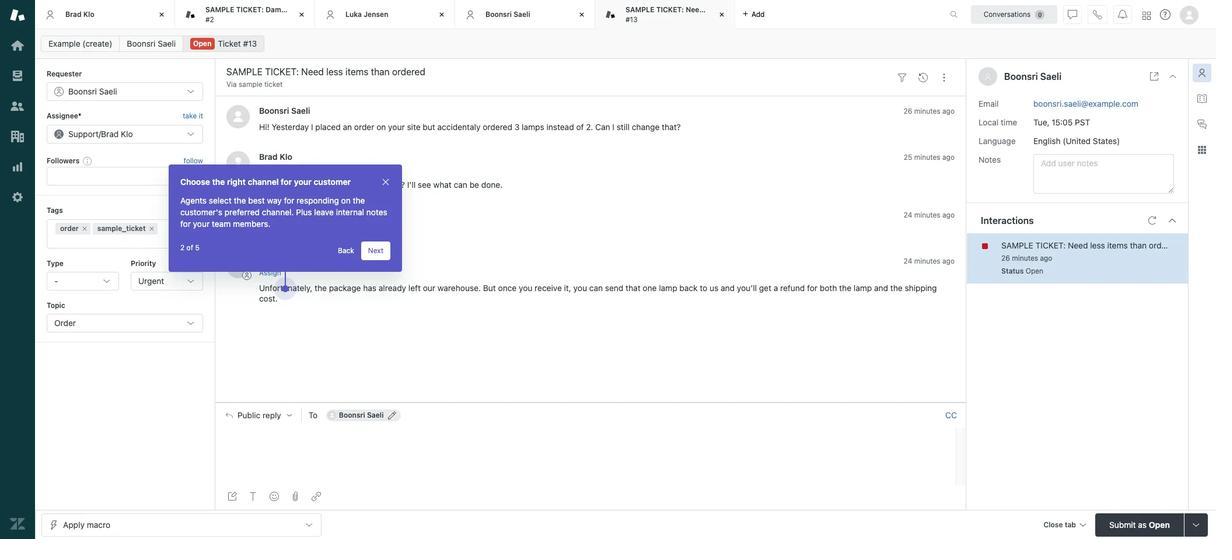 Task type: vqa. For each thing, say whether or not it's contained in the screenshot.
Tue, 15:05 PST
yes



Task type: locate. For each thing, give the bounding box(es) containing it.
assign button
[[259, 164, 281, 175], [259, 268, 281, 278]]

1 horizontal spatial sample
[[626, 5, 655, 14]]

can left send
[[590, 283, 603, 293]]

boonsri inside tab
[[486, 10, 512, 19]]

cost.
[[259, 294, 278, 304]]

1 horizontal spatial open
[[1026, 267, 1044, 275]]

1 vertical spatial assign
[[259, 269, 281, 277]]

minutes for done.
[[915, 153, 941, 162]]

sample ticket: need less items than ordered 26 minutes ago status open
[[1002, 240, 1179, 275]]

3
[[515, 122, 520, 132]]

lamps
[[522, 122, 545, 132]]

close image left i'll
[[381, 177, 391, 187]]

0 horizontal spatial of
[[187, 243, 193, 252]]

and left shipping
[[875, 283, 889, 293]]

internal
[[336, 207, 364, 217]]

ago for done.
[[943, 153, 955, 162]]

1 vertical spatial 26 minutes ago text field
[[1002, 254, 1053, 262]]

on up the 'internal'
[[341, 196, 351, 206]]

1 vertical spatial 24 minutes ago
[[904, 257, 955, 265]]

brad inside brad klo assign
[[259, 152, 278, 162]]

assign button up unfortunately,
[[259, 268, 281, 278]]

one
[[643, 283, 657, 293]]

add attachment image
[[291, 492, 300, 502]]

0 vertical spatial 24 minutes ago
[[904, 211, 955, 219]]

boonsri saeli
[[486, 10, 531, 19], [127, 39, 176, 48], [1005, 71, 1062, 82], [259, 106, 310, 116], [259, 209, 310, 219], [339, 411, 384, 419]]

0 vertical spatial need
[[686, 5, 704, 14]]

klo for brad klo assign
[[280, 152, 292, 162]]

0 horizontal spatial tab
[[175, 0, 327, 29]]

0 vertical spatial 26
[[904, 107, 913, 116]]

klo up example (create)
[[83, 10, 94, 19]]

urgent button
[[131, 272, 203, 291]]

team
[[212, 219, 231, 229]]

open right as
[[1150, 520, 1171, 530]]

0 horizontal spatial ticket:
[[236, 5, 264, 14]]

2 horizontal spatial ordered
[[1150, 240, 1179, 250]]

it
[[199, 112, 203, 121]]

2 vertical spatial boonsri saeli link
[[259, 209, 310, 219]]

0 vertical spatial 24
[[904, 211, 913, 219]]

i left the placed on the top
[[311, 122, 313, 132]]

0 horizontal spatial sample
[[206, 5, 234, 14]]

for left both
[[808, 283, 818, 293]]

0 horizontal spatial you
[[519, 283, 533, 293]]

0 horizontal spatial klo
[[83, 10, 94, 19]]

assign up unfortunately,
[[259, 269, 281, 277]]

1 vertical spatial klo
[[280, 152, 292, 162]]

1 horizontal spatial close image
[[381, 177, 391, 187]]

channel
[[248, 177, 279, 187]]

events image
[[919, 73, 928, 82]]

26 up status on the right of page
[[1002, 254, 1011, 262]]

tue,
[[1034, 117, 1050, 127]]

take it
[[183, 112, 203, 121]]

the left right
[[212, 177, 225, 187]]

minutes up shipping
[[915, 257, 941, 265]]

minutes up status on the right of page
[[1013, 254, 1039, 262]]

get help image
[[1161, 9, 1171, 20]]

close image inside choose the right channel for your customer "dialog"
[[381, 177, 391, 187]]

for
[[281, 177, 292, 187], [284, 196, 295, 206], [180, 219, 191, 229], [808, 283, 818, 293]]

change
[[632, 122, 660, 132]]

than inside sample ticket: need less items than ordered #13
[[742, 5, 758, 14]]

assign button up choose the right channel for your customer
[[259, 164, 281, 175]]

brad
[[65, 10, 82, 19], [259, 152, 278, 162]]

boonsri.saeli@example.com
[[1034, 98, 1139, 108]]

26 minutes ago text field
[[904, 107, 955, 116], [1002, 254, 1053, 262]]

example (create) button
[[41, 36, 120, 52]]

you right it,
[[574, 283, 587, 293]]

states)
[[1093, 136, 1121, 146]]

agents
[[180, 196, 207, 206]]

close image for luka jensen tab
[[436, 9, 448, 20]]

can inside unfortunately, the package has already left our warehouse. but once you receive it, you can send that one lamp back to us and you'll get a refund for both the lamp and the shipping cost.
[[590, 283, 603, 293]]

1 vertical spatial open
[[1026, 267, 1044, 275]]

items inside sample ticket: need less items than ordered 26 minutes ago status open
[[1108, 240, 1128, 250]]

2 horizontal spatial sample
[[1002, 240, 1034, 250]]

26 inside sample ticket: need less items than ordered 26 minutes ago status open
[[1002, 254, 1011, 262]]

1 horizontal spatial tab
[[596, 0, 787, 29]]

close image inside luka jensen tab
[[436, 9, 448, 20]]

24 up shipping
[[904, 257, 913, 265]]

sample ticket: need less items than ordered #13
[[626, 5, 787, 24]]

avatar image left hi!
[[227, 105, 250, 129]]

24 up 24 minutes ago text field
[[904, 211, 913, 219]]

1 vertical spatial on
[[341, 196, 351, 206]]

luka jensen
[[346, 10, 389, 19]]

ticket: inside sample ticket: damaged product #2
[[236, 5, 264, 14]]

brad klo link
[[259, 152, 292, 162]]

boonsri inside secondary element
[[127, 39, 156, 48]]

ticket:
[[236, 5, 264, 14], [657, 5, 684, 14], [1036, 240, 1066, 250]]

user image
[[985, 73, 992, 80]]

1 vertical spatial order
[[350, 180, 370, 190]]

your down customer's on the left
[[193, 219, 210, 229]]

0 horizontal spatial items
[[722, 5, 741, 14]]

avatar image up right
[[227, 151, 250, 175]]

ago for ordered
[[943, 107, 955, 116]]

1 horizontal spatial and
[[875, 283, 889, 293]]

1 vertical spatial 24
[[904, 257, 913, 265]]

organizations image
[[10, 129, 25, 144]]

2 i from the left
[[613, 122, 615, 132]]

open down #2
[[193, 39, 212, 48]]

close image for tab containing sample ticket: need less items than ordered
[[716, 9, 728, 20]]

zendesk products image
[[1143, 11, 1151, 20]]

0 horizontal spatial on
[[341, 196, 351, 206]]

1 vertical spatial boonsri saeli link
[[259, 106, 310, 116]]

sample up #13
[[626, 5, 655, 14]]

2
[[180, 243, 185, 252]]

close image inside brad klo tab
[[156, 9, 168, 20]]

1 vertical spatial brad
[[259, 152, 278, 162]]

1 horizontal spatial ticket:
[[657, 5, 684, 14]]

1 horizontal spatial of
[[577, 122, 584, 132]]

boonsri saeli tab
[[455, 0, 596, 29]]

klo for brad klo
[[83, 10, 94, 19]]

less for sample ticket: need less items than ordered #13
[[706, 5, 720, 14]]

for inside unfortunately, the package has already left our warehouse. but once you receive it, you can send that one lamp back to us and you'll get a refund for both the lamp and the shipping cost.
[[808, 283, 818, 293]]

1 vertical spatial need
[[1068, 240, 1089, 250]]

sample inside sample ticket: need less items than ordered #13
[[626, 5, 655, 14]]

sample up status on the right of page
[[1002, 240, 1034, 250]]

order right "an"
[[354, 122, 375, 132]]

ticket
[[264, 80, 283, 89]]

less inside sample ticket: need less items than ordered 26 minutes ago status open
[[1091, 240, 1106, 250]]

ticket: for sample ticket: damaged product #2
[[236, 5, 264, 14]]

0 vertical spatial klo
[[83, 10, 94, 19]]

order
[[354, 122, 375, 132], [350, 180, 370, 190]]

klo inside brad klo assign
[[280, 152, 292, 162]]

1 vertical spatial assign button
[[259, 268, 281, 278]]

1 assign from the top
[[259, 165, 281, 174]]

both
[[820, 283, 837, 293]]

sample up #2
[[206, 5, 234, 14]]

1 vertical spatial than
[[1131, 240, 1147, 250]]

members.
[[233, 219, 271, 229]]

0 vertical spatial of
[[577, 122, 584, 132]]

(united
[[1063, 136, 1091, 146]]

1 vertical spatial less
[[1091, 240, 1106, 250]]

1 horizontal spatial lamp
[[854, 283, 872, 293]]

2 you from the left
[[574, 283, 587, 293]]

0 vertical spatial assign button
[[259, 164, 281, 175]]

open
[[193, 39, 212, 48], [1026, 267, 1044, 275], [1150, 520, 1171, 530]]

1 horizontal spatial brad
[[259, 152, 278, 162]]

order left number?
[[350, 180, 370, 190]]

1 horizontal spatial than
[[1131, 240, 1147, 250]]

-
[[54, 276, 58, 286]]

1 24 minutes ago from the top
[[904, 211, 955, 219]]

2 24 from the top
[[904, 257, 913, 265]]

close image inside tab
[[716, 9, 728, 20]]

1 horizontal spatial i
[[613, 122, 615, 132]]

avatar image down 'select'
[[227, 209, 250, 232]]

left
[[409, 283, 421, 293]]

saeli inside secondary element
[[158, 39, 176, 48]]

minutes up 24 minutes ago text field
[[915, 211, 941, 219]]

2 avatar image from the top
[[227, 151, 250, 175]]

2 horizontal spatial ticket:
[[1036, 240, 1066, 250]]

1 vertical spatial items
[[1108, 240, 1128, 250]]

submit
[[1110, 520, 1137, 530]]

it's
[[259, 226, 270, 236]]

close image left luka
[[296, 9, 308, 20]]

1 i from the left
[[311, 122, 313, 132]]

send
[[605, 283, 624, 293]]

0 horizontal spatial 26 minutes ago text field
[[904, 107, 955, 116]]

0 horizontal spatial need
[[686, 5, 704, 14]]

boonsri saeli inside tab
[[486, 10, 531, 19]]

boonsri saeli link up it's 34612846
[[259, 209, 310, 219]]

luka jensen tab
[[315, 0, 455, 29]]

lamp right one
[[659, 283, 678, 293]]

get
[[759, 283, 772, 293]]

warehouse.
[[438, 283, 481, 293]]

0 horizontal spatial than
[[742, 5, 758, 14]]

right
[[227, 177, 246, 187]]

boonsri saeli link for it's
[[259, 209, 310, 219]]

0 horizontal spatial ordered
[[483, 122, 513, 132]]

need inside sample ticket: need less items than ordered #13
[[686, 5, 704, 14]]

of left "2." at the top of the page
[[577, 122, 584, 132]]

it,
[[564, 283, 572, 293]]

open right status on the right of page
[[1026, 267, 1044, 275]]

insert emojis image
[[270, 492, 279, 502]]

brad up choose the right channel for your customer
[[259, 152, 278, 162]]

admin image
[[10, 190, 25, 205]]

1 tab from the left
[[175, 0, 327, 29]]

24
[[904, 211, 913, 219], [904, 257, 913, 265]]

boonsri.saeli@example.com image
[[327, 411, 337, 420]]

24 minutes ago for unfortunately, the package has already left our warehouse. but once you receive it, you can send that one lamp back to us and you'll get a refund for both the lamp and the shipping cost.
[[904, 257, 955, 265]]

of right 2
[[187, 243, 193, 252]]

15:05
[[1052, 117, 1073, 127]]

ago
[[943, 107, 955, 116], [943, 153, 955, 162], [943, 211, 955, 219], [1041, 254, 1053, 262], [943, 257, 955, 265]]

klo up boonsri.
[[280, 152, 292, 162]]

1 horizontal spatial need
[[1068, 240, 1089, 250]]

ticket: inside sample ticket: need less items than ordered #13
[[657, 5, 684, 14]]

items inside sample ticket: need less items than ordered #13
[[722, 5, 741, 14]]

1 horizontal spatial items
[[1108, 240, 1128, 250]]

0 vertical spatial items
[[722, 5, 741, 14]]

us
[[710, 283, 719, 293]]

on
[[377, 122, 386, 132], [341, 196, 351, 206]]

klo inside tab
[[83, 10, 94, 19]]

format text image
[[249, 492, 258, 502]]

0 vertical spatial brad
[[65, 10, 82, 19]]

brad klo tab
[[35, 0, 175, 29]]

0 vertical spatial less
[[706, 5, 720, 14]]

34612846
[[273, 226, 312, 236]]

1 24 from the top
[[904, 211, 913, 219]]

example (create)
[[48, 39, 112, 48]]

0 horizontal spatial lamp
[[659, 283, 678, 293]]

plus
[[296, 207, 312, 217]]

ordered inside sample ticket: need less items than ordered #13
[[760, 5, 787, 14]]

placed
[[315, 122, 341, 132]]

close image for brad klo tab
[[156, 9, 168, 20]]

i
[[311, 122, 313, 132], [613, 122, 615, 132]]

need inside sample ticket: need less items than ordered 26 minutes ago status open
[[1068, 240, 1089, 250]]

open inside secondary element
[[193, 39, 212, 48]]

add link (cmd k) image
[[312, 492, 321, 502]]

choose
[[180, 177, 210, 187]]

boonsri saeli link up "yesterday"
[[259, 106, 310, 116]]

close image left #13
[[576, 9, 588, 20]]

sample ticket: damaged product #2
[[206, 5, 327, 24]]

0 horizontal spatial i
[[311, 122, 313, 132]]

than for sample ticket: need less items than ordered #13
[[742, 5, 758, 14]]

ordered inside sample ticket: need less items than ordered 26 minutes ago status open
[[1150, 240, 1179, 250]]

1 vertical spatial ordered
[[483, 122, 513, 132]]

0 vertical spatial ordered
[[760, 5, 787, 14]]

responding
[[297, 196, 339, 206]]

2.
[[586, 122, 593, 132]]

brad for brad klo
[[65, 10, 82, 19]]

sample inside sample ticket: need less items than ordered 26 minutes ago status open
[[1002, 240, 1034, 250]]

2 horizontal spatial open
[[1150, 520, 1171, 530]]

time
[[1001, 117, 1018, 127]]

views image
[[10, 68, 25, 83]]

conversations
[[984, 10, 1031, 18]]

need
[[686, 5, 704, 14], [1068, 240, 1089, 250]]

assign up choose the right channel for your customer
[[259, 165, 281, 174]]

0 vertical spatial on
[[377, 122, 386, 132]]

minutes for ordered
[[915, 107, 941, 116]]

1 horizontal spatial you
[[574, 283, 587, 293]]

0 vertical spatial assign
[[259, 165, 281, 174]]

1 horizontal spatial less
[[1091, 240, 1106, 250]]

the up the 'internal'
[[353, 196, 365, 206]]

1 horizontal spatial 26
[[1002, 254, 1011, 262]]

24 minutes ago text field
[[904, 211, 955, 219]]

tab
[[175, 0, 327, 29], [596, 0, 787, 29]]

0 horizontal spatial 26
[[904, 107, 913, 116]]

avatar image down members.
[[227, 255, 250, 278]]

sample for sample ticket: need less items than ordered #13
[[626, 5, 655, 14]]

0 horizontal spatial less
[[706, 5, 720, 14]]

1 and from the left
[[721, 283, 735, 293]]

what
[[434, 180, 452, 190]]

1 vertical spatial of
[[187, 243, 193, 252]]

25 minutes ago text field
[[904, 153, 955, 162]]

see
[[418, 180, 431, 190]]

24 minutes ago up 24 minutes ago text field
[[904, 211, 955, 219]]

ticket: inside sample ticket: need less items than ordered 26 minutes ago status open
[[1036, 240, 1066, 250]]

close image
[[156, 9, 168, 20], [436, 9, 448, 20], [716, 9, 728, 20], [1169, 72, 1178, 81]]

way
[[267, 196, 282, 206]]

1 horizontal spatial ordered
[[760, 5, 787, 14]]

preferred
[[225, 207, 260, 217]]

lamp right both
[[854, 283, 872, 293]]

0 horizontal spatial brad
[[65, 10, 82, 19]]

english
[[1034, 136, 1061, 146]]

sample inside sample ticket: damaged product #2
[[206, 5, 234, 14]]

your
[[388, 122, 405, 132], [294, 177, 312, 187], [331, 180, 347, 190], [193, 219, 210, 229]]

on left site
[[377, 122, 386, 132]]

0 horizontal spatial and
[[721, 283, 735, 293]]

0 vertical spatial can
[[454, 180, 468, 190]]

3 avatar image from the top
[[227, 209, 250, 232]]

zendesk image
[[10, 517, 25, 532]]

close image
[[296, 9, 308, 20], [576, 9, 588, 20], [381, 177, 391, 187]]

minutes
[[915, 107, 941, 116], [915, 153, 941, 162], [915, 211, 941, 219], [1013, 254, 1039, 262], [915, 257, 941, 265]]

minutes right 25
[[915, 153, 941, 162]]

status
[[1002, 267, 1024, 275]]

1 vertical spatial can
[[590, 283, 603, 293]]

2 24 minutes ago from the top
[[904, 257, 955, 265]]

for down brad klo assign
[[281, 177, 292, 187]]

minutes for receive
[[915, 257, 941, 265]]

on inside agents select the best way for responding on the customer's preferred channel. plus leave internal notes for your team members.
[[341, 196, 351, 206]]

brad for brad klo assign
[[259, 152, 278, 162]]

notes
[[367, 207, 388, 217]]

shipping
[[905, 283, 937, 293]]

avatar image
[[227, 105, 250, 129], [227, 151, 250, 175], [227, 209, 250, 232], [227, 255, 250, 278]]

agents select the best way for responding on the customer's preferred channel. plus leave internal notes for your team members.
[[180, 196, 388, 229]]

#2
[[206, 15, 214, 24]]

2 vertical spatial ordered
[[1150, 240, 1179, 250]]

26 up 25
[[904, 107, 913, 116]]

0 vertical spatial 26 minutes ago text field
[[904, 107, 955, 116]]

- button
[[47, 272, 119, 291]]

24 minutes ago up shipping
[[904, 257, 955, 265]]

2 vertical spatial open
[[1150, 520, 1171, 530]]

can left be
[[454, 180, 468, 190]]

need for sample ticket: need less items than ordered 26 minutes ago status open
[[1068, 240, 1089, 250]]

has
[[363, 283, 377, 293]]

brad inside tab
[[65, 10, 82, 19]]

1 horizontal spatial on
[[377, 122, 386, 132]]

26 minutes ago text field down 'events' image
[[904, 107, 955, 116]]

Add user notes text field
[[1034, 154, 1175, 194]]

0 vertical spatial than
[[742, 5, 758, 14]]

i left still
[[613, 122, 615, 132]]

ordered for sample ticket: need less items than ordered 26 minutes ago status open
[[1150, 240, 1179, 250]]

26 minutes ago text field up status on the right of page
[[1002, 254, 1053, 262]]

you right "once"
[[519, 283, 533, 293]]

0 horizontal spatial close image
[[296, 9, 308, 20]]

boonsri saeli link right (create)
[[119, 36, 183, 52]]

minutes down 'events' image
[[915, 107, 941, 116]]

than inside sample ticket: need less items than ordered 26 minutes ago status open
[[1131, 240, 1147, 250]]

0 vertical spatial open
[[193, 39, 212, 48]]

1 assign button from the top
[[259, 164, 281, 175]]

1 vertical spatial 26
[[1002, 254, 1011, 262]]

1 horizontal spatial can
[[590, 283, 603, 293]]

brad up example (create)
[[65, 10, 82, 19]]

less inside sample ticket: need less items than ordered #13
[[706, 5, 720, 14]]

english (united states)
[[1034, 136, 1121, 146]]

and right us
[[721, 283, 735, 293]]

2 horizontal spatial close image
[[576, 9, 588, 20]]

1 horizontal spatial klo
[[280, 152, 292, 162]]

2 tab from the left
[[596, 0, 787, 29]]

1 you from the left
[[519, 283, 533, 293]]

0 horizontal spatial open
[[193, 39, 212, 48]]



Task type: describe. For each thing, give the bounding box(es) containing it.
hi boonsri. what's your order number? i'll see what can be done.
[[259, 180, 503, 190]]

the right both
[[840, 283, 852, 293]]

the left package
[[315, 283, 327, 293]]

leave
[[314, 207, 334, 217]]

receive
[[535, 283, 562, 293]]

customer
[[314, 177, 351, 187]]

26 inside conversationlabel log
[[904, 107, 913, 116]]

back
[[680, 283, 698, 293]]

saeli inside tab
[[514, 10, 531, 19]]

2 assign from the top
[[259, 269, 281, 277]]

24 minutes ago text field
[[904, 257, 955, 265]]

open link
[[183, 36, 265, 52]]

customer's
[[180, 207, 222, 217]]

be
[[470, 180, 479, 190]]

next button
[[361, 242, 391, 260]]

email
[[979, 98, 999, 108]]

25 minutes ago
[[904, 153, 955, 162]]

follow
[[184, 156, 203, 165]]

ticket: for sample ticket: need less items than ordered #13
[[657, 5, 684, 14]]

your up responding
[[294, 177, 312, 187]]

take it button
[[183, 111, 203, 122]]

your right what's
[[331, 180, 347, 190]]

tab containing sample ticket: damaged product
[[175, 0, 327, 29]]

26 minutes ago text field inside conversationlabel log
[[904, 107, 955, 116]]

get started image
[[10, 38, 25, 53]]

(create)
[[83, 39, 112, 48]]

refund
[[781, 283, 805, 293]]

back button
[[331, 242, 361, 260]]

boonsri saeli inside secondary element
[[127, 39, 176, 48]]

via
[[227, 80, 237, 89]]

via sample ticket
[[227, 80, 283, 89]]

sample
[[239, 80, 263, 89]]

package
[[329, 283, 361, 293]]

site
[[407, 122, 421, 132]]

0 vertical spatial order
[[354, 122, 375, 132]]

instead
[[547, 122, 574, 132]]

sample for sample ticket: need less items than ordered 26 minutes ago status open
[[1002, 240, 1034, 250]]

brad klo
[[65, 10, 94, 19]]

reporting image
[[10, 159, 25, 175]]

conversationlabel log
[[215, 96, 967, 403]]

interactions
[[981, 215, 1034, 226]]

the left shipping
[[891, 283, 903, 293]]

25
[[904, 153, 913, 162]]

to
[[700, 283, 708, 293]]

hi
[[259, 180, 267, 190]]

your left site
[[388, 122, 405, 132]]

choose the right channel for your customer
[[180, 177, 351, 187]]

accidentaly
[[438, 122, 481, 132]]

26 minutes ago
[[904, 107, 955, 116]]

product
[[300, 5, 327, 14]]

ordered for sample ticket: need less items than ordered #13
[[760, 5, 787, 14]]

priority
[[131, 259, 156, 268]]

tabs tab list
[[35, 0, 938, 29]]

less for sample ticket: need less items than ordered 26 minutes ago status open
[[1091, 240, 1106, 250]]

pst
[[1076, 117, 1091, 127]]

you'll
[[737, 283, 757, 293]]

than for sample ticket: need less items than ordered 26 minutes ago status open
[[1131, 240, 1147, 250]]

2 assign button from the top
[[259, 268, 281, 278]]

user image
[[986, 74, 991, 80]]

4 avatar image from the top
[[227, 255, 250, 278]]

Subject field
[[224, 65, 890, 79]]

customers image
[[10, 99, 25, 114]]

sample for sample ticket: damaged product #2
[[206, 5, 234, 14]]

1 lamp from the left
[[659, 283, 678, 293]]

your inside agents select the best way for responding on the customer's preferred channel. plus leave internal notes for your team members.
[[193, 219, 210, 229]]

24 for it's 34612846
[[904, 211, 913, 219]]

conversations button
[[972, 5, 1058, 24]]

submit as open
[[1110, 520, 1171, 530]]

example
[[48, 39, 80, 48]]

local
[[979, 117, 999, 127]]

done.
[[482, 180, 503, 190]]

take
[[183, 112, 197, 121]]

0 horizontal spatial can
[[454, 180, 468, 190]]

minutes inside sample ticket: need less items than ordered 26 minutes ago status open
[[1013, 254, 1039, 262]]

draft mode image
[[228, 492, 237, 502]]

boonsri saeli link for hi!
[[259, 106, 310, 116]]

tue, 15:05 pst
[[1034, 117, 1091, 127]]

back
[[338, 246, 354, 255]]

Public reply composer text field
[[221, 428, 953, 452]]

unfortunately, the package has already left our warehouse. but once you receive it, you can send that one lamp back to us and you'll get a refund for both the lamp and the shipping cost.
[[259, 283, 940, 304]]

cc
[[946, 410, 957, 420]]

notes
[[979, 154, 1001, 164]]

5
[[195, 243, 200, 252]]

urgent
[[138, 276, 164, 286]]

24 minutes ago for it's 34612846
[[904, 211, 955, 219]]

#13
[[626, 15, 638, 24]]

assign inside brad klo assign
[[259, 165, 281, 174]]

an
[[343, 122, 352, 132]]

customer context image
[[1198, 68, 1207, 78]]

of inside 2 of 5 back
[[187, 243, 193, 252]]

close image inside the boonsri saeli tab
[[576, 9, 588, 20]]

edit user image
[[389, 411, 397, 419]]

the up preferred
[[234, 196, 246, 206]]

choose the right channel for your customer dialog
[[169, 165, 402, 272]]

tab containing sample ticket: need less items than ordered
[[596, 0, 787, 29]]

ago inside sample ticket: need less items than ordered 26 minutes ago status open
[[1041, 254, 1053, 262]]

2 lamp from the left
[[854, 283, 872, 293]]

for down customer's on the left
[[180, 219, 191, 229]]

2 of 5 back
[[180, 243, 354, 255]]

cc button
[[946, 410, 957, 421]]

secondary element
[[35, 32, 1217, 55]]

boonsri.
[[269, 180, 300, 190]]

but
[[483, 283, 496, 293]]

hi!
[[259, 122, 270, 132]]

zendesk support image
[[10, 8, 25, 23]]

view more details image
[[1150, 72, 1160, 81]]

0 vertical spatial boonsri saeli link
[[119, 36, 183, 52]]

knowledge image
[[1198, 94, 1207, 103]]

that
[[626, 283, 641, 293]]

need for sample ticket: need less items than ordered #13
[[686, 5, 704, 14]]

follow button
[[184, 156, 203, 166]]

still
[[617, 122, 630, 132]]

jensen
[[364, 10, 389, 19]]

brad klo assign
[[259, 152, 292, 174]]

items for sample ticket: need less items than ordered 26 minutes ago status open
[[1108, 240, 1128, 250]]

24 for unfortunately, the package has already left our warehouse. but once you receive it, you can send that one lamp back to us and you'll get a refund for both the lamp and the shipping cost.
[[904, 257, 913, 265]]

luka
[[346, 10, 362, 19]]

ticket: for sample ticket: need less items than ordered 26 minutes ago status open
[[1036, 240, 1066, 250]]

once
[[498, 283, 517, 293]]

channel.
[[262, 207, 294, 217]]

items for sample ticket: need less items than ordered #13
[[722, 5, 741, 14]]

1 avatar image from the top
[[227, 105, 250, 129]]

1 horizontal spatial 26 minutes ago text field
[[1002, 254, 1053, 262]]

can
[[596, 122, 611, 132]]

unfortunately,
[[259, 283, 313, 293]]

apps image
[[1198, 145, 1207, 155]]

to
[[309, 410, 318, 420]]

but
[[423, 122, 435, 132]]

open inside sample ticket: need less items than ordered 26 minutes ago status open
[[1026, 267, 1044, 275]]

2 and from the left
[[875, 283, 889, 293]]

main element
[[0, 0, 35, 539]]

on inside conversationlabel log
[[377, 122, 386, 132]]

for right way
[[284, 196, 295, 206]]

ago for receive
[[943, 257, 955, 265]]

select
[[209, 196, 232, 206]]

ordered inside conversationlabel log
[[483, 122, 513, 132]]

next
[[368, 246, 384, 255]]

of inside conversationlabel log
[[577, 122, 584, 132]]

language
[[979, 136, 1016, 146]]



